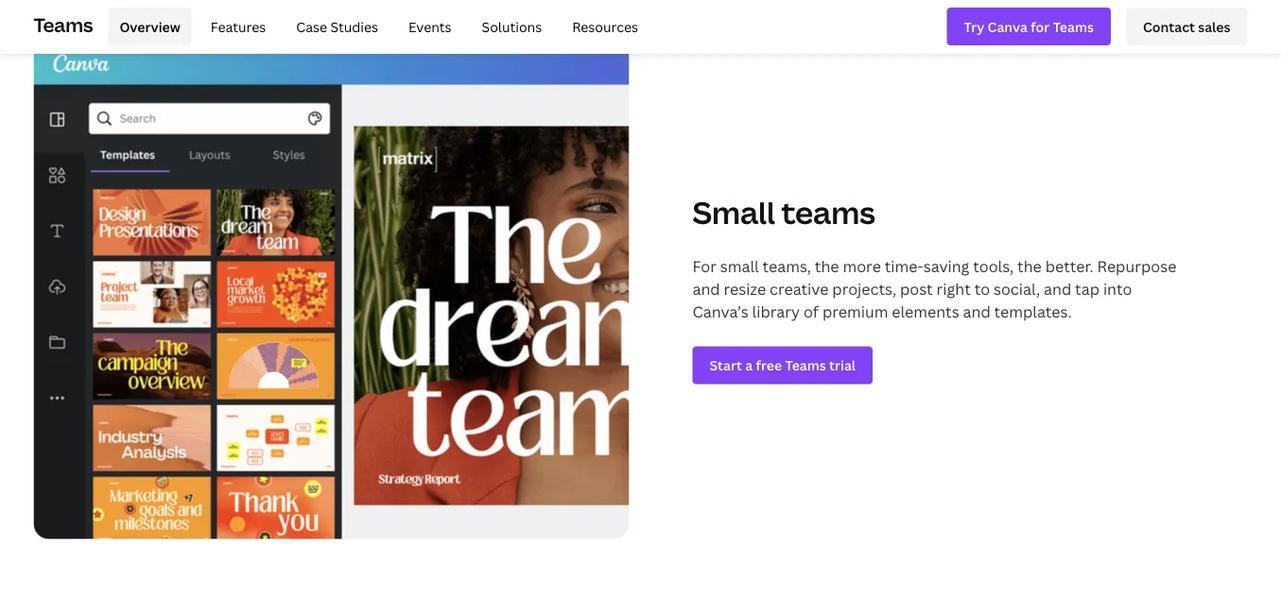 Task type: vqa. For each thing, say whether or not it's contained in the screenshot.
FOR SMALL TEAMS, THE MORE TIME-SAVING TOOLS, THE BETTER. REPURPOSE AND RESIZE CREATIVE PROJECTS, POST RIGHT TO SOCIAL, AND TAP INTO CANVA'S LIBRARY OF PREMIUM ELEMENTS AND TEMPLATES. at the right of page
yes



Task type: describe. For each thing, give the bounding box(es) containing it.
teams,
[[763, 256, 811, 276]]

elements
[[892, 301, 960, 322]]

into
[[1103, 279, 1132, 299]]

small
[[693, 192, 775, 233]]

overview
[[120, 17, 180, 35]]

small
[[720, 256, 759, 276]]

case
[[296, 17, 327, 35]]

0 horizontal spatial and
[[693, 279, 720, 299]]

teams element
[[34, 0, 1248, 53]]

features link
[[199, 8, 277, 45]]

more
[[843, 256, 881, 276]]

resize
[[724, 279, 766, 299]]

premium
[[823, 301, 888, 322]]

projects,
[[832, 279, 897, 299]]

events link
[[397, 8, 463, 45]]

resources link
[[561, 8, 650, 45]]

resources
[[572, 17, 638, 35]]

right
[[937, 279, 971, 299]]

studies
[[330, 17, 378, 35]]

of
[[804, 301, 819, 322]]

case studies link
[[285, 8, 390, 45]]

overview link
[[108, 8, 192, 45]]

the canva editor with templates available for small teams image
[[34, 38, 629, 540]]



Task type: locate. For each thing, give the bounding box(es) containing it.
repurpose
[[1097, 256, 1177, 276]]

events
[[409, 17, 452, 35]]

small teams
[[693, 192, 875, 233]]

features
[[211, 17, 266, 35]]

saving
[[924, 256, 970, 276]]

post
[[900, 279, 933, 299]]

1 horizontal spatial and
[[963, 301, 991, 322]]

and down to at top right
[[963, 301, 991, 322]]

creative
[[770, 279, 829, 299]]

2 the from the left
[[1018, 256, 1042, 276]]

menu bar inside teams element
[[101, 8, 650, 45]]

better.
[[1046, 256, 1094, 276]]

canva's
[[693, 301, 749, 322]]

and down the better.
[[1044, 279, 1072, 299]]

to
[[975, 279, 990, 299]]

case studies
[[296, 17, 378, 35]]

library
[[752, 301, 800, 322]]

1 horizontal spatial the
[[1018, 256, 1042, 276]]

teams
[[782, 192, 875, 233]]

time-
[[885, 256, 924, 276]]

for
[[693, 256, 717, 276]]

social,
[[994, 279, 1040, 299]]

solutions link
[[471, 8, 553, 45]]

the
[[815, 256, 839, 276], [1018, 256, 1042, 276]]

contact sales image
[[1143, 16, 1231, 37]]

the left more
[[815, 256, 839, 276]]

menu bar
[[101, 8, 650, 45]]

solutions
[[482, 17, 542, 35]]

0 horizontal spatial the
[[815, 256, 839, 276]]

and down for
[[693, 279, 720, 299]]

the up social,
[[1018, 256, 1042, 276]]

1 the from the left
[[815, 256, 839, 276]]

tools,
[[973, 256, 1014, 276]]

for small teams, the more time-saving tools, the better. repurpose and resize creative projects, post right to social, and tap into canva's library of premium elements and templates.
[[693, 256, 1177, 322]]

and
[[693, 279, 720, 299], [1044, 279, 1072, 299], [963, 301, 991, 322]]

templates.
[[994, 301, 1072, 322]]

tap
[[1075, 279, 1100, 299]]

menu bar containing overview
[[101, 8, 650, 45]]

2 horizontal spatial and
[[1044, 279, 1072, 299]]

teams
[[34, 11, 93, 37]]



